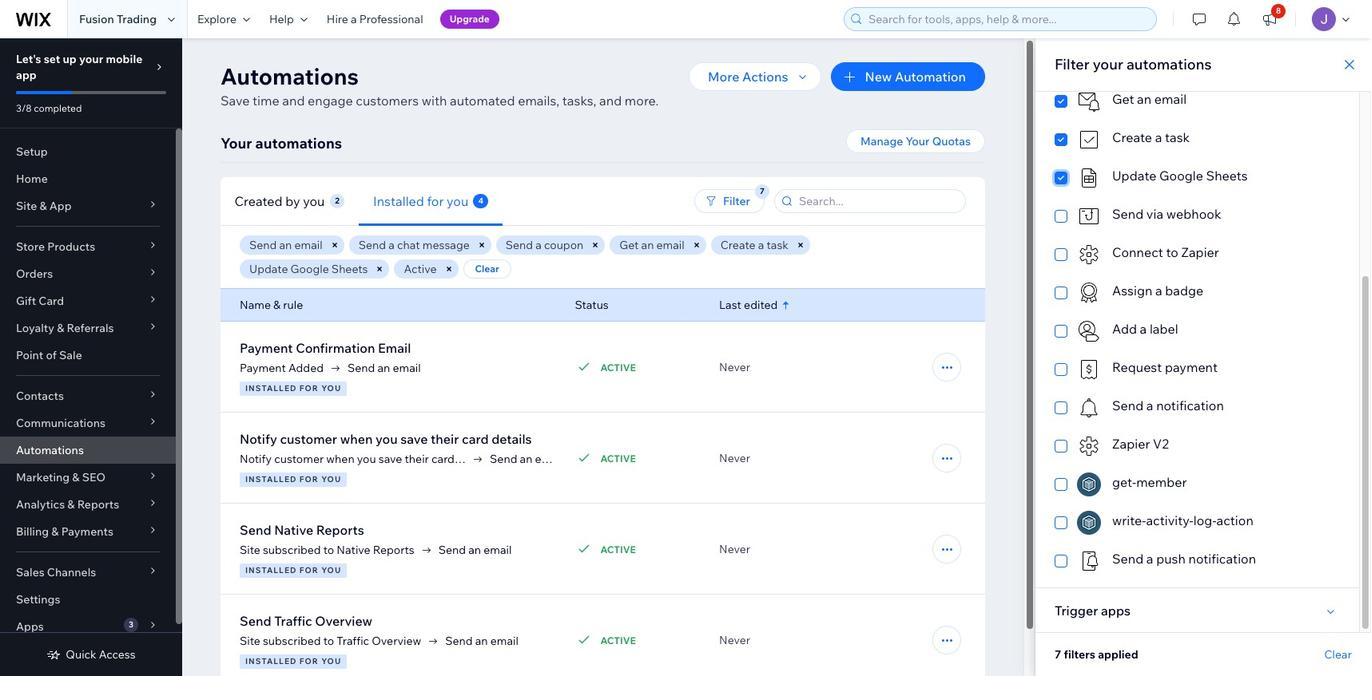 Task type: describe. For each thing, give the bounding box(es) containing it.
write-activity-log-action checkbox
[[1055, 511, 1340, 535]]

communications button
[[0, 410, 176, 437]]

category image for connect to zapier
[[1077, 243, 1101, 267]]

point of sale
[[16, 348, 82, 363]]

notification inside send a notification "checkbox"
[[1157, 398, 1224, 414]]

send an email for overview
[[445, 635, 519, 649]]

category image for add
[[1077, 320, 1101, 344]]

loyalty & referrals
[[16, 321, 114, 336]]

tasks,
[[562, 93, 597, 109]]

installed for customer
[[245, 475, 297, 485]]

edited
[[744, 298, 778, 312]]

hire a professional
[[327, 12, 423, 26]]

trigger
[[1055, 603, 1098, 619]]

& for name
[[273, 298, 281, 312]]

more
[[708, 69, 740, 85]]

0 horizontal spatial sheets
[[332, 262, 368, 277]]

send an email for email
[[348, 361, 421, 376]]

category image for send
[[1077, 205, 1101, 229]]

manage your quotas button
[[846, 129, 985, 153]]

automation
[[895, 69, 966, 85]]

get-
[[1112, 475, 1137, 491]]

of
[[46, 348, 57, 363]]

0 horizontal spatial card
[[432, 452, 455, 467]]

a down the filter button
[[758, 238, 764, 253]]

save
[[221, 93, 250, 109]]

3
[[129, 620, 133, 631]]

point
[[16, 348, 43, 363]]

1 vertical spatial their
[[405, 452, 429, 467]]

to for overview
[[323, 635, 334, 649]]

1 notify customer when you save their card details from the top
[[240, 432, 532, 448]]

0 vertical spatial when
[[340, 432, 373, 448]]

zapier inside option
[[1112, 436, 1150, 452]]

assign
[[1112, 283, 1153, 299]]

2 and from the left
[[599, 93, 622, 109]]

rule
[[283, 298, 303, 312]]

Get an email checkbox
[[1055, 90, 1340, 113]]

time
[[253, 93, 280, 109]]

automated
[[450, 93, 515, 109]]

your inside button
[[906, 134, 930, 149]]

get-member
[[1112, 475, 1187, 491]]

products
[[47, 240, 95, 254]]

update inside checkbox
[[1112, 168, 1157, 184]]

help
[[269, 12, 294, 26]]

1 vertical spatial get an email
[[620, 238, 685, 253]]

orders
[[16, 267, 53, 281]]

name
[[240, 298, 271, 312]]

installed for you for customer
[[245, 475, 341, 485]]

1 vertical spatial update google sheets
[[249, 262, 368, 277]]

notification inside send a push notification option
[[1189, 551, 1256, 567]]

your inside let's set up your mobile app
[[79, 52, 103, 66]]

for for native
[[299, 566, 319, 576]]

category image for write-
[[1077, 511, 1101, 535]]

0 vertical spatial card
[[462, 432, 489, 448]]

send traffic overview
[[240, 614, 373, 630]]

message
[[423, 238, 470, 253]]

add a label
[[1112, 321, 1179, 337]]

Search for tools, apps, help & more... field
[[864, 8, 1152, 30]]

completed
[[34, 102, 82, 114]]

reports for analytics & reports
[[77, 498, 119, 512]]

to for reports
[[323, 543, 334, 558]]

send a push notification
[[1112, 551, 1256, 567]]

quick access
[[66, 648, 136, 663]]

store products button
[[0, 233, 176, 261]]

sale
[[59, 348, 82, 363]]

hire a professional link
[[317, 0, 433, 38]]

loyalty
[[16, 321, 54, 336]]

filter for filter your automations
[[1055, 55, 1090, 74]]

1 horizontal spatial native
[[337, 543, 371, 558]]

connect to zapier
[[1112, 245, 1219, 261]]

4
[[478, 195, 483, 206]]

sales channels
[[16, 566, 96, 580]]

automations for automations
[[16, 444, 84, 458]]

0 horizontal spatial create
[[721, 238, 756, 253]]

filter for filter
[[723, 194, 750, 209]]

category image for send a push notification
[[1077, 550, 1101, 574]]

1 horizontal spatial clear button
[[1325, 648, 1352, 663]]

& for site
[[39, 199, 47, 213]]

with
[[422, 93, 447, 109]]

get-member checkbox
[[1055, 473, 1340, 497]]

access
[[99, 648, 136, 663]]

fusion trading
[[79, 12, 157, 26]]

& for marketing
[[72, 471, 80, 485]]

trading
[[117, 12, 157, 26]]

last edited
[[719, 298, 778, 312]]

Zapier V2 checkbox
[[1055, 435, 1340, 459]]

Create a task checkbox
[[1055, 128, 1340, 152]]

automations for automations save time and engage customers with automated emails, tasks, and more.
[[221, 62, 359, 90]]

a left badge
[[1156, 283, 1163, 299]]

apps
[[16, 620, 44, 635]]

gift card button
[[0, 288, 176, 315]]

more actions
[[708, 69, 788, 85]]

payment for payment confirmation email
[[240, 340, 293, 356]]

0 horizontal spatial task
[[767, 238, 789, 253]]

Send via webhook checkbox
[[1055, 205, 1340, 229]]

0 vertical spatial save
[[401, 432, 428, 448]]

added
[[289, 361, 324, 376]]

billing & payments button
[[0, 519, 176, 546]]

card
[[39, 294, 64, 308]]

clear for rightmost clear button
[[1325, 648, 1352, 663]]

1 vertical spatial details
[[457, 452, 492, 467]]

send a notification
[[1112, 398, 1224, 414]]

analytics
[[16, 498, 65, 512]]

8 button
[[1252, 0, 1287, 38]]

member
[[1137, 475, 1187, 491]]

a right hire
[[351, 12, 357, 26]]

confirmation
[[296, 340, 375, 356]]

more actions button
[[689, 62, 822, 91]]

1 vertical spatial customer
[[274, 452, 324, 467]]

created by you
[[235, 193, 325, 209]]

sales channels button
[[0, 559, 176, 587]]

site subscribed to traffic overview
[[240, 635, 421, 649]]

communications
[[16, 416, 106, 431]]

up
[[63, 52, 77, 66]]

filter button
[[695, 189, 765, 213]]

store
[[16, 240, 45, 254]]

update google sheets inside update google sheets checkbox
[[1112, 168, 1248, 184]]

a left push
[[1147, 551, 1154, 567]]

billing & payments
[[16, 525, 113, 539]]

send native reports
[[240, 523, 364, 539]]

badge
[[1165, 283, 1204, 299]]

actions
[[743, 69, 788, 85]]

assign a badge
[[1112, 283, 1204, 299]]

installed for you for confirmation
[[245, 384, 341, 394]]

home
[[16, 172, 48, 186]]

orders button
[[0, 261, 176, 288]]

1 horizontal spatial your
[[1093, 55, 1124, 74]]

add
[[1112, 321, 1137, 337]]

hire
[[327, 12, 348, 26]]

upgrade
[[450, 13, 490, 25]]

Search... field
[[794, 190, 961, 213]]

marketing
[[16, 471, 70, 485]]

category image for zapier
[[1077, 435, 1101, 459]]

send an email for reports
[[439, 543, 512, 558]]

setup
[[16, 145, 48, 159]]

get an email inside checkbox
[[1112, 91, 1187, 107]]

for for confirmation
[[299, 384, 319, 394]]

1 horizontal spatial their
[[431, 432, 459, 448]]

last
[[719, 298, 742, 312]]

email inside checkbox
[[1155, 91, 1187, 107]]

Request payment checkbox
[[1055, 358, 1340, 382]]

1 vertical spatial overview
[[372, 635, 421, 649]]

for
[[427, 193, 444, 209]]

request payment
[[1112, 360, 1218, 376]]

1 notify from the top
[[240, 432, 277, 448]]

name & rule
[[240, 298, 303, 312]]

category image for create a task
[[1077, 128, 1101, 152]]

create a task inside checkbox
[[1112, 129, 1190, 145]]

emails,
[[518, 93, 560, 109]]

analytics & reports button
[[0, 492, 176, 519]]



Task type: vqa. For each thing, say whether or not it's contained in the screenshot.
Your automations
yes



Task type: locate. For each thing, give the bounding box(es) containing it.
5 category image from the top
[[1077, 511, 1101, 535]]

v2
[[1153, 436, 1169, 452]]

0 horizontal spatial clear button
[[463, 260, 511, 279]]

1 vertical spatial clear button
[[1325, 648, 1352, 663]]

to inside checkbox
[[1166, 245, 1179, 261]]

0 vertical spatial update google sheets
[[1112, 168, 1248, 184]]

quotas
[[932, 134, 971, 149]]

2 subscribed from the top
[[263, 635, 321, 649]]

your down the save
[[221, 134, 252, 153]]

a left coupon
[[536, 238, 542, 253]]

0 horizontal spatial traffic
[[274, 614, 312, 630]]

1 vertical spatial native
[[337, 543, 371, 558]]

a inside checkbox
[[1155, 129, 1162, 145]]

site for send traffic overview
[[240, 635, 260, 649]]

2 vertical spatial to
[[323, 635, 334, 649]]

you up send native reports
[[321, 475, 341, 485]]

installed for you down site subscribed to native reports
[[245, 566, 341, 576]]

category image
[[1077, 205, 1101, 229], [1077, 320, 1101, 344], [1077, 435, 1101, 459], [1077, 473, 1101, 497], [1077, 511, 1101, 535]]

1 horizontal spatial traffic
[[337, 635, 369, 649]]

1 vertical spatial google
[[291, 262, 329, 277]]

create down filter your automations
[[1112, 129, 1152, 145]]

& left rule
[[273, 298, 281, 312]]

1 for from the top
[[299, 384, 319, 394]]

0 vertical spatial payment
[[240, 340, 293, 356]]

site & app
[[16, 199, 72, 213]]

filter inside the filter button
[[723, 194, 750, 209]]

active for payment confirmation email
[[601, 362, 636, 374]]

payment for payment added
[[240, 361, 286, 376]]

payment confirmation email
[[240, 340, 411, 356]]

1 horizontal spatial automations
[[221, 62, 359, 90]]

installed
[[373, 193, 424, 209]]

0 vertical spatial to
[[1166, 245, 1179, 261]]

create down the filter button
[[721, 238, 756, 253]]

referrals
[[67, 321, 114, 336]]

& for billing
[[51, 525, 59, 539]]

0 vertical spatial notify
[[240, 432, 277, 448]]

1 vertical spatial automations
[[255, 134, 342, 153]]

manage your quotas
[[861, 134, 971, 149]]

quick access button
[[47, 648, 136, 663]]

customers
[[356, 93, 419, 109]]

webhook
[[1167, 206, 1222, 222]]

you for native
[[321, 566, 341, 576]]

0 horizontal spatial automations
[[16, 444, 84, 458]]

store products
[[16, 240, 95, 254]]

notify
[[240, 432, 277, 448], [240, 452, 272, 467]]

and right time
[[282, 93, 305, 109]]

notification down action
[[1189, 551, 1256, 567]]

1 horizontal spatial clear
[[1325, 648, 1352, 663]]

active for send traffic overview
[[601, 635, 636, 647]]

notify customer when you save their card details
[[240, 432, 532, 448], [240, 452, 492, 467]]

1 vertical spatial subscribed
[[263, 635, 321, 649]]

0 vertical spatial reports
[[77, 498, 119, 512]]

category image for get an email
[[1077, 90, 1101, 113]]

native up site subscribed to native reports
[[274, 523, 313, 539]]

1 horizontal spatial and
[[599, 93, 622, 109]]

& left app
[[39, 199, 47, 213]]

a right add
[[1140, 321, 1147, 337]]

site
[[16, 199, 37, 213], [240, 543, 260, 558], [240, 635, 260, 649]]

for down "added"
[[299, 384, 319, 394]]

8 category image from the top
[[1077, 550, 1101, 574]]

via
[[1147, 206, 1164, 222]]

Send a notification checkbox
[[1055, 396, 1340, 420]]

8
[[1276, 6, 1281, 16]]

automations down engage
[[255, 134, 342, 153]]

customer down "added"
[[280, 432, 337, 448]]

4 category image from the top
[[1077, 243, 1101, 267]]

0 vertical spatial get an email
[[1112, 91, 1187, 107]]

settings
[[16, 593, 60, 607]]

customer up send native reports
[[274, 452, 324, 467]]

0 horizontal spatial reports
[[77, 498, 119, 512]]

upgrade button
[[440, 10, 499, 29]]

0 horizontal spatial get an email
[[620, 238, 685, 253]]

send inside "checkbox"
[[1112, 398, 1144, 414]]

0 horizontal spatial your
[[79, 52, 103, 66]]

0 vertical spatial task
[[1165, 129, 1190, 145]]

1 payment from the top
[[240, 340, 293, 356]]

1 vertical spatial notify customer when you save their card details
[[240, 452, 492, 467]]

1 vertical spatial when
[[326, 452, 355, 467]]

0 vertical spatial traffic
[[274, 614, 312, 630]]

notification
[[1157, 398, 1224, 414], [1189, 551, 1256, 567]]

1 horizontal spatial create
[[1112, 129, 1152, 145]]

Connect to Zapier checkbox
[[1055, 243, 1340, 267]]

never for payment confirmation email
[[719, 360, 751, 375]]

1 horizontal spatial zapier
[[1182, 245, 1219, 261]]

installed for you for native
[[245, 566, 341, 576]]

1 vertical spatial get
[[620, 238, 639, 253]]

reports for send native reports
[[316, 523, 364, 539]]

2 you from the top
[[321, 475, 341, 485]]

traffic up site subscribed to traffic overview
[[274, 614, 312, 630]]

status
[[575, 298, 609, 312]]

0 vertical spatial details
[[492, 432, 532, 448]]

3/8 completed
[[16, 102, 82, 114]]

automations up marketing
[[16, 444, 84, 458]]

1 vertical spatial filter
[[723, 194, 750, 209]]

6 category image from the top
[[1077, 358, 1101, 382]]

2 horizontal spatial reports
[[373, 543, 415, 558]]

2 payment from the top
[[240, 361, 286, 376]]

installed down payment added
[[245, 384, 297, 394]]

a inside option
[[1140, 321, 1147, 337]]

0 vertical spatial automations
[[1127, 55, 1212, 74]]

native down send native reports
[[337, 543, 371, 558]]

an inside checkbox
[[1137, 91, 1152, 107]]

4 installed for you from the top
[[245, 657, 341, 667]]

automations inside sidebar element
[[16, 444, 84, 458]]

1 category image from the top
[[1077, 90, 1101, 113]]

update google sheets
[[1112, 168, 1248, 184], [249, 262, 368, 277]]

4 category image from the top
[[1077, 473, 1101, 497]]

more.
[[625, 93, 659, 109]]

mobile
[[106, 52, 143, 66]]

0 vertical spatial subscribed
[[263, 543, 321, 558]]

1 vertical spatial save
[[379, 452, 402, 467]]

category image for update google sheets
[[1077, 166, 1101, 190]]

0 horizontal spatial update
[[249, 262, 288, 277]]

category image for request payment
[[1077, 358, 1101, 382]]

to down send native reports
[[323, 543, 334, 558]]

automations link
[[0, 437, 176, 464]]

installed for native
[[245, 566, 297, 576]]

send an email for when
[[490, 452, 563, 467]]

get inside checkbox
[[1112, 91, 1134, 107]]

2 category image from the top
[[1077, 128, 1101, 152]]

1 active from the top
[[601, 362, 636, 374]]

1 and from the left
[[282, 93, 305, 109]]

automations inside automations save time and engage customers with automated emails, tasks, and more.
[[221, 62, 359, 90]]

a
[[351, 12, 357, 26], [1155, 129, 1162, 145], [389, 238, 395, 253], [536, 238, 542, 253], [758, 238, 764, 253], [1156, 283, 1163, 299], [1140, 321, 1147, 337], [1147, 398, 1154, 414], [1147, 551, 1154, 567]]

details
[[492, 432, 532, 448], [457, 452, 492, 467]]

never for send traffic overview
[[719, 634, 751, 648]]

& right loyalty
[[57, 321, 64, 336]]

1 never from the top
[[719, 360, 751, 375]]

your left quotas
[[906, 134, 930, 149]]

create a task down get an email checkbox
[[1112, 129, 1190, 145]]

site for send native reports
[[240, 543, 260, 558]]

get right coupon
[[620, 238, 639, 253]]

installed for you up send native reports
[[245, 475, 341, 485]]

1 subscribed from the top
[[263, 543, 321, 558]]

log-
[[1194, 513, 1217, 529]]

for down site subscribed to traffic overview
[[299, 657, 319, 667]]

0 vertical spatial site
[[16, 199, 37, 213]]

category image left write-
[[1077, 511, 1101, 535]]

a up zapier v2
[[1147, 398, 1154, 414]]

clear inside button
[[475, 263, 499, 275]]

1 horizontal spatial update
[[1112, 168, 1157, 184]]

0 vertical spatial get
[[1112, 91, 1134, 107]]

update google sheets down the create a task checkbox
[[1112, 168, 1248, 184]]

tab list
[[221, 177, 610, 226]]

chat
[[397, 238, 420, 253]]

never for send native reports
[[719, 543, 751, 557]]

active for notify customer when you save their card details
[[601, 453, 636, 465]]

0 horizontal spatial automations
[[255, 134, 342, 153]]

notification down request payment checkbox
[[1157, 398, 1224, 414]]

0 horizontal spatial update google sheets
[[249, 262, 368, 277]]

1 horizontal spatial task
[[1165, 129, 1190, 145]]

point of sale link
[[0, 342, 176, 369]]

1 vertical spatial sheets
[[332, 262, 368, 277]]

subscribed for native
[[263, 543, 321, 558]]

never for notify customer when you save their card details
[[719, 452, 751, 466]]

0 vertical spatial clear button
[[463, 260, 511, 279]]

payment left "added"
[[240, 361, 286, 376]]

let's set up your mobile app
[[16, 52, 143, 82]]

google down the create a task checkbox
[[1160, 168, 1204, 184]]

1 category image from the top
[[1077, 205, 1101, 229]]

1 vertical spatial notify
[[240, 452, 272, 467]]

0 horizontal spatial zapier
[[1112, 436, 1150, 452]]

site inside dropdown button
[[16, 199, 37, 213]]

automations up time
[[221, 62, 359, 90]]

active for send native reports
[[601, 544, 636, 556]]

& right the 'billing'
[[51, 525, 59, 539]]

0 vertical spatial overview
[[315, 614, 373, 630]]

send via webhook
[[1112, 206, 1222, 222]]

category image left get-
[[1077, 473, 1101, 497]]

1 vertical spatial update
[[249, 262, 288, 277]]

2 installed from the top
[[245, 475, 297, 485]]

subscribed down send native reports
[[263, 543, 321, 558]]

a inside "checkbox"
[[1147, 398, 1154, 414]]

push
[[1157, 551, 1186, 567]]

installed down send native reports
[[245, 566, 297, 576]]

channels
[[47, 566, 96, 580]]

Add a label checkbox
[[1055, 320, 1340, 344]]

3 active from the top
[[601, 544, 636, 556]]

send a coupon
[[506, 238, 584, 253]]

category image for assign a badge
[[1077, 281, 1101, 305]]

4 never from the top
[[719, 634, 751, 648]]

4 you from the top
[[321, 657, 341, 667]]

active
[[601, 362, 636, 374], [601, 453, 636, 465], [601, 544, 636, 556], [601, 635, 636, 647]]

0 vertical spatial create a task
[[1112, 129, 1190, 145]]

zapier
[[1182, 245, 1219, 261], [1112, 436, 1150, 452]]

new
[[865, 69, 892, 85]]

request
[[1112, 360, 1162, 376]]

and
[[282, 93, 305, 109], [599, 93, 622, 109]]

gift
[[16, 294, 36, 308]]

sheets down send a chat message
[[332, 262, 368, 277]]

2 never from the top
[[719, 452, 751, 466]]

you down "added"
[[321, 384, 341, 394]]

payments
[[61, 525, 113, 539]]

0 horizontal spatial filter
[[723, 194, 750, 209]]

task down get an email checkbox
[[1165, 129, 1190, 145]]

gift card
[[16, 294, 64, 308]]

card
[[462, 432, 489, 448], [432, 452, 455, 467]]

home link
[[0, 165, 176, 193]]

3 category image from the top
[[1077, 166, 1101, 190]]

& for analytics
[[67, 498, 75, 512]]

tab list containing created by you
[[221, 177, 610, 226]]

0 vertical spatial create
[[1112, 129, 1152, 145]]

category image
[[1077, 90, 1101, 113], [1077, 128, 1101, 152], [1077, 166, 1101, 190], [1077, 243, 1101, 267], [1077, 281, 1101, 305], [1077, 358, 1101, 382], [1077, 396, 1101, 420], [1077, 550, 1101, 574]]

subscribed down send traffic overview
[[263, 635, 321, 649]]

0 vertical spatial their
[[431, 432, 459, 448]]

3 installed from the top
[[245, 566, 297, 576]]

to right connect
[[1166, 245, 1179, 261]]

to down send traffic overview
[[323, 635, 334, 649]]

send a chat message
[[359, 238, 470, 253]]

1 vertical spatial payment
[[240, 361, 286, 376]]

quick
[[66, 648, 96, 663]]

email
[[378, 340, 411, 356]]

2 your from the left
[[906, 134, 930, 149]]

installed for confirmation
[[245, 384, 297, 394]]

your
[[79, 52, 103, 66], [1093, 55, 1124, 74]]

2 active from the top
[[601, 453, 636, 465]]

save
[[401, 432, 428, 448], [379, 452, 402, 467]]

site down home
[[16, 199, 37, 213]]

category image for get-
[[1077, 473, 1101, 497]]

you for confirmation
[[321, 384, 341, 394]]

1 vertical spatial card
[[432, 452, 455, 467]]

active
[[404, 262, 437, 277]]

for for customer
[[299, 475, 319, 485]]

0 horizontal spatial clear
[[475, 263, 499, 275]]

1 horizontal spatial card
[[462, 432, 489, 448]]

for down site subscribed to native reports
[[299, 566, 319, 576]]

sidebar element
[[0, 38, 182, 677]]

1 vertical spatial zapier
[[1112, 436, 1150, 452]]

you
[[321, 384, 341, 394], [321, 475, 341, 485], [321, 566, 341, 576], [321, 657, 341, 667]]

google inside checkbox
[[1160, 168, 1204, 184]]

sheets inside checkbox
[[1206, 168, 1248, 184]]

1 horizontal spatial sheets
[[1206, 168, 1248, 184]]

3 installed for you from the top
[[245, 566, 341, 576]]

installed for you down payment added
[[245, 384, 341, 394]]

2 notify from the top
[[240, 452, 272, 467]]

for for traffic
[[299, 657, 319, 667]]

create a task
[[1112, 129, 1190, 145], [721, 238, 789, 253]]

category image left via
[[1077, 205, 1101, 229]]

clear for the leftmost clear button
[[475, 263, 499, 275]]

you for customer
[[321, 475, 341, 485]]

0 vertical spatial notify customer when you save their card details
[[240, 432, 532, 448]]

native
[[274, 523, 313, 539], [337, 543, 371, 558]]

you down site subscribed to native reports
[[321, 566, 341, 576]]

& left seo
[[72, 471, 80, 485]]

sheets down the create a task checkbox
[[1206, 168, 1248, 184]]

subscribed
[[263, 543, 321, 558], [263, 635, 321, 649]]

zapier v2
[[1112, 436, 1169, 452]]

site down send traffic overview
[[240, 635, 260, 649]]

a left chat
[[389, 238, 395, 253]]

installed down send traffic overview
[[245, 657, 297, 667]]

zapier inside checkbox
[[1182, 245, 1219, 261]]

4 installed from the top
[[245, 657, 297, 667]]

your
[[221, 134, 252, 153], [906, 134, 930, 149]]

0 vertical spatial automations
[[221, 62, 359, 90]]

4 for from the top
[[299, 657, 319, 667]]

by
[[286, 193, 301, 209]]

0 vertical spatial notification
[[1157, 398, 1224, 414]]

payment up payment added
[[240, 340, 293, 356]]

traffic down send traffic overview
[[337, 635, 369, 649]]

you for traffic
[[321, 657, 341, 667]]

2 notify customer when you save their card details from the top
[[240, 452, 492, 467]]

task inside checkbox
[[1165, 129, 1190, 145]]

payment
[[1165, 360, 1218, 376]]

site down send native reports
[[240, 543, 260, 558]]

installed for you
[[373, 193, 469, 209]]

1 vertical spatial clear
[[1325, 648, 1352, 663]]

1 vertical spatial reports
[[316, 523, 364, 539]]

installed for traffic
[[245, 657, 297, 667]]

0 horizontal spatial your
[[221, 134, 252, 153]]

3 for from the top
[[299, 566, 319, 576]]

1 horizontal spatial filter
[[1055, 55, 1090, 74]]

automations up get an email checkbox
[[1127, 55, 1212, 74]]

new automation
[[865, 69, 966, 85]]

category image left zapier v2
[[1077, 435, 1101, 459]]

1 you from the top
[[321, 384, 341, 394]]

0 horizontal spatial native
[[274, 523, 313, 539]]

category image for send a notification
[[1077, 396, 1101, 420]]

3 you from the top
[[321, 566, 341, 576]]

new automation button
[[832, 62, 985, 91]]

0 horizontal spatial and
[[282, 93, 305, 109]]

& for loyalty
[[57, 321, 64, 336]]

1 vertical spatial create a task
[[721, 238, 789, 253]]

1 installed from the top
[[245, 384, 297, 394]]

create a task down the filter button
[[721, 238, 789, 253]]

task
[[1165, 129, 1190, 145], [767, 238, 789, 253]]

7 category image from the top
[[1077, 396, 1101, 420]]

1 vertical spatial site
[[240, 543, 260, 558]]

label
[[1150, 321, 1179, 337]]

explore
[[197, 12, 237, 26]]

2 category image from the top
[[1077, 320, 1101, 344]]

1 vertical spatial task
[[767, 238, 789, 253]]

when
[[340, 432, 373, 448], [326, 452, 355, 467]]

Send a push notification checkbox
[[1055, 550, 1340, 574]]

installed up send native reports
[[245, 475, 297, 485]]

1 horizontal spatial get an email
[[1112, 91, 1187, 107]]

1 horizontal spatial automations
[[1127, 55, 1212, 74]]

a down get an email checkbox
[[1155, 129, 1162, 145]]

to
[[1166, 245, 1179, 261], [323, 543, 334, 558], [323, 635, 334, 649]]

reports inside popup button
[[77, 498, 119, 512]]

update up name & rule
[[249, 262, 288, 277]]

1 vertical spatial notification
[[1189, 551, 1256, 567]]

installed for you down send traffic overview
[[245, 657, 341, 667]]

& up billing & payments
[[67, 498, 75, 512]]

write-
[[1112, 513, 1146, 529]]

settings link
[[0, 587, 176, 614]]

google up rule
[[291, 262, 329, 277]]

1 vertical spatial traffic
[[337, 635, 369, 649]]

2 installed for you from the top
[[245, 475, 341, 485]]

5 category image from the top
[[1077, 281, 1101, 305]]

subscribed for traffic
[[263, 635, 321, 649]]

0 horizontal spatial get
[[620, 238, 639, 253]]

for up send native reports
[[299, 475, 319, 485]]

1 horizontal spatial update google sheets
[[1112, 168, 1248, 184]]

connect
[[1112, 245, 1163, 261]]

0 horizontal spatial create a task
[[721, 238, 789, 253]]

1 your from the left
[[221, 134, 252, 153]]

2 for from the top
[[299, 475, 319, 485]]

contacts button
[[0, 383, 176, 410]]

loyalty & referrals button
[[0, 315, 176, 342]]

1 vertical spatial automations
[[16, 444, 84, 458]]

0 vertical spatial clear
[[475, 263, 499, 275]]

and left more.
[[599, 93, 622, 109]]

1 vertical spatial create
[[721, 238, 756, 253]]

update up via
[[1112, 168, 1157, 184]]

get down filter your automations
[[1112, 91, 1134, 107]]

0 vertical spatial native
[[274, 523, 313, 539]]

1 vertical spatial to
[[323, 543, 334, 558]]

zapier down send via webhook option
[[1182, 245, 1219, 261]]

Assign a badge checkbox
[[1055, 281, 1340, 305]]

write-activity-log-action
[[1112, 513, 1254, 529]]

3 category image from the top
[[1077, 435, 1101, 459]]

update google sheets up rule
[[249, 262, 368, 277]]

1 horizontal spatial your
[[906, 134, 930, 149]]

0 vertical spatial customer
[[280, 432, 337, 448]]

Update Google Sheets checkbox
[[1055, 166, 1340, 190]]

task up edited
[[767, 238, 789, 253]]

app
[[49, 199, 72, 213]]

2 vertical spatial reports
[[373, 543, 415, 558]]

1 horizontal spatial create a task
[[1112, 129, 1190, 145]]

professional
[[359, 12, 423, 26]]

you down site subscribed to traffic overview
[[321, 657, 341, 667]]

4 active from the top
[[601, 635, 636, 647]]

category image left add
[[1077, 320, 1101, 344]]

3 never from the top
[[719, 543, 751, 557]]

installed for you for traffic
[[245, 657, 341, 667]]

zapier left v2 at the bottom of page
[[1112, 436, 1150, 452]]

marketing & seo button
[[0, 464, 176, 492]]

0 horizontal spatial their
[[405, 452, 429, 467]]

create inside checkbox
[[1112, 129, 1152, 145]]

1 installed for you from the top
[[245, 384, 341, 394]]



